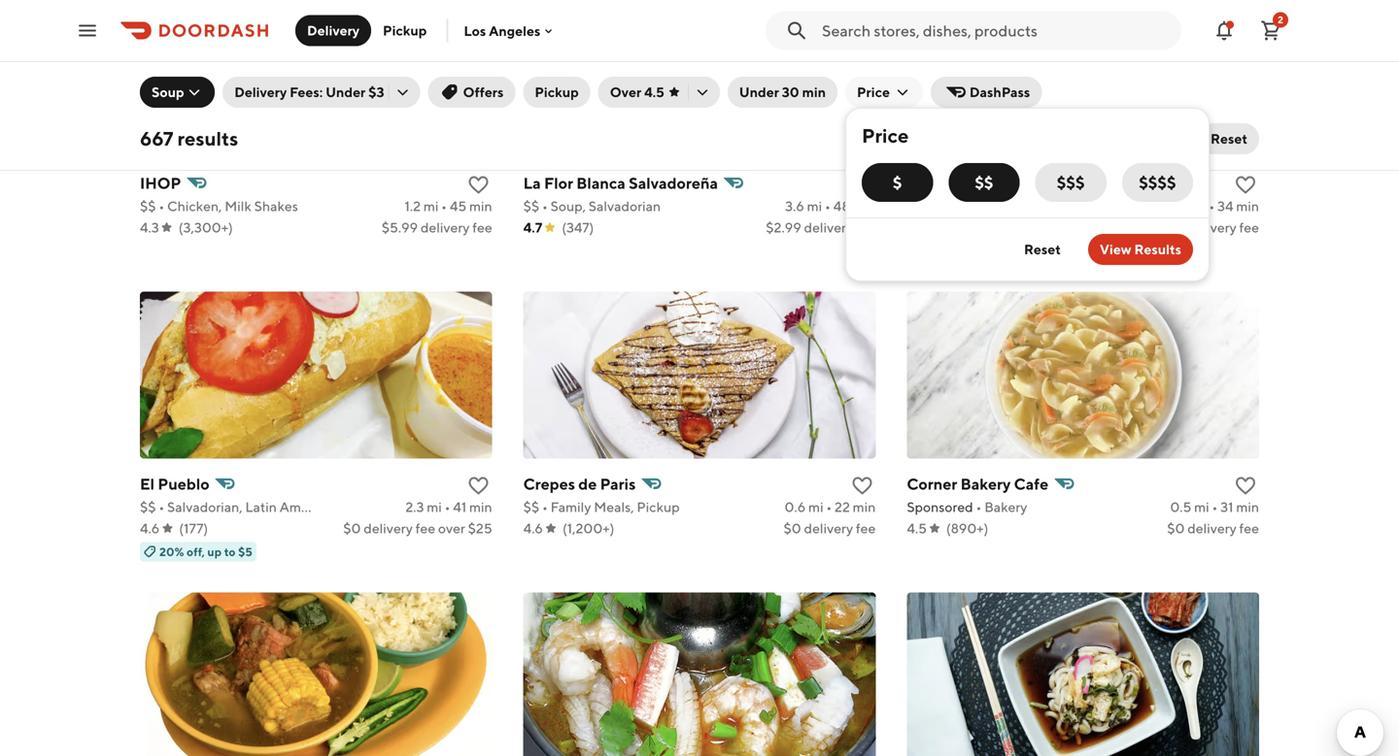 Task type: vqa. For each thing, say whether or not it's contained in the screenshot.
$5.99
yes



Task type: locate. For each thing, give the bounding box(es) containing it.
$2.99 up results
[[1149, 220, 1185, 236]]

•
[[159, 198, 164, 214], [441, 198, 447, 214], [542, 198, 548, 214], [825, 198, 831, 214], [926, 198, 931, 214], [1209, 198, 1215, 214], [159, 500, 164, 516], [445, 500, 450, 516], [542, 500, 548, 516], [826, 500, 832, 516], [976, 500, 982, 516], [1212, 500, 1218, 516]]

min right 34
[[1236, 198, 1259, 214]]

delivery for el pueblo
[[364, 521, 413, 537]]

soup button
[[140, 77, 215, 108]]

min for de
[[853, 500, 876, 516]]

1 horizontal spatial under
[[739, 84, 779, 100]]

• left 41
[[445, 500, 450, 516]]

41
[[453, 500, 467, 516]]

delivery down 0.6 mi • 22 min
[[804, 521, 853, 537]]

2 $​0 delivery fee from the left
[[1167, 521, 1259, 537]]

0 vertical spatial pickup
[[383, 22, 427, 38]]

2 vertical spatial pickup
[[637, 500, 680, 516]]

delivery down 2.3
[[364, 521, 413, 537]]

pickup up $3
[[383, 22, 427, 38]]

3 $​0 from the left
[[1167, 521, 1185, 537]]

1 horizontal spatial reset button
[[1199, 123, 1259, 154]]

mi right 0.5 at the bottom right of the page
[[1194, 500, 1209, 516]]

2.3
[[405, 500, 424, 516]]

0 vertical spatial pickup button
[[371, 15, 439, 46]]

$$ down pine
[[907, 198, 923, 214]]

pickup
[[383, 22, 427, 38], [535, 84, 579, 100], [637, 500, 680, 516]]

click to add this store to your saved list image for pine & crane - downtown la
[[1234, 174, 1257, 197]]

2 under from the left
[[739, 84, 779, 100]]

mi right 1.2
[[423, 198, 439, 214]]

pickup button
[[371, 15, 439, 46], [523, 77, 590, 108]]

click to add this store to your saved list image up 1.5 mi • 34 min
[[1234, 174, 1257, 197]]

price down the price button
[[862, 124, 909, 147]]

la flor blanca salvadoreña
[[523, 174, 718, 193]]

under 30 min button
[[727, 77, 838, 108]]

0.5
[[1170, 500, 1191, 516]]

los angeles button
[[464, 23, 556, 39]]

$​0 delivery fee
[[784, 521, 876, 537], [1167, 521, 1259, 537]]

4.5 right over
[[644, 84, 664, 100]]

1 horizontal spatial $​0
[[784, 521, 801, 537]]

• down pine
[[926, 198, 931, 214]]

paris
[[600, 475, 636, 494]]

blanca
[[576, 174, 626, 193]]

min
[[802, 84, 826, 100], [469, 198, 492, 214], [853, 198, 876, 214], [1236, 198, 1259, 214], [469, 500, 492, 516], [853, 500, 876, 516], [1236, 500, 1259, 516]]

$$ up 4.3
[[140, 198, 156, 214]]

$2.99 delivery fee down 3.6 mi • 48 min
[[766, 220, 876, 236]]

3.6
[[785, 198, 804, 214]]

delivery down 1.2 mi • 45 min
[[421, 220, 470, 236]]

$$ down crepes
[[523, 500, 539, 516]]

reset button
[[1199, 123, 1259, 154], [1012, 234, 1072, 265]]

1 items, open order cart image
[[1259, 19, 1282, 42]]

0 horizontal spatial reset button
[[1012, 234, 1072, 265]]

4.6 for el
[[140, 521, 160, 537]]

$$ for $$ • chicken, milk shakes
[[140, 198, 156, 214]]

bakery down the cafe
[[984, 500, 1027, 516]]

fee down 0.6 mi • 22 min
[[856, 521, 876, 537]]

mi right 0.6
[[808, 500, 823, 516]]

$$ for $$ • family meals, pickup
[[523, 500, 539, 516]]

$$$$ button
[[1122, 163, 1193, 202]]

open menu image
[[76, 19, 99, 42]]

over
[[438, 521, 465, 537]]

$​0 delivery fee for corner bakery cafe
[[1167, 521, 1259, 537]]

delivery for delivery fees: under $3
[[234, 84, 287, 100]]

$$ • chicken, milk shakes
[[140, 198, 298, 214]]

min right 31
[[1236, 500, 1259, 516]]

1 vertical spatial price
[[862, 124, 909, 147]]

0 horizontal spatial pickup
[[383, 22, 427, 38]]

4.5 down sponsored
[[907, 521, 927, 537]]

(347)
[[562, 220, 594, 236]]

over
[[610, 84, 641, 100]]

click to add this store to your saved list image
[[467, 174, 490, 197], [1234, 174, 1257, 197], [1234, 475, 1257, 498]]

click to add this store to your saved list image up 0.6 mi • 22 min
[[850, 475, 874, 498]]

$​0 delivery fee for crepes de paris
[[784, 521, 876, 537]]

1.5 mi • 34 min
[[1171, 198, 1259, 214]]

mi right 2.3
[[427, 500, 442, 516]]

mi for ihop
[[423, 198, 439, 214]]

fee for ihop
[[472, 220, 492, 236]]

• left 34
[[1209, 198, 1215, 214]]

$2.99 delivery fee down 1.5 mi • 34 min
[[1149, 220, 1259, 236]]

$​0 for corner bakery cafe
[[1167, 521, 1185, 537]]

1 horizontal spatial delivery
[[307, 22, 360, 38]]

results
[[177, 127, 238, 150]]

0 horizontal spatial 4.6
[[140, 521, 160, 537]]

reset down noodles
[[1024, 241, 1061, 257]]

price inside button
[[857, 84, 890, 100]]

$$ down el in the left bottom of the page
[[140, 500, 156, 516]]

0 horizontal spatial $​0 delivery fee
[[784, 521, 876, 537]]

click to add this store to your saved list image
[[850, 174, 874, 197], [467, 475, 490, 498], [850, 475, 874, 498]]

0 horizontal spatial $2.99
[[766, 220, 801, 236]]

0.6
[[785, 500, 806, 516]]

$$ • salvadorian, latin american
[[140, 500, 339, 516]]

el pueblo
[[140, 475, 210, 494]]

fee down 2.3
[[415, 521, 435, 537]]

$​0
[[343, 521, 361, 537], [784, 521, 801, 537], [1167, 521, 1185, 537]]

4.5 inside button
[[644, 84, 664, 100]]

reset up 34
[[1211, 131, 1247, 147]]

fee down 3.6 mi • 48 min
[[856, 220, 876, 236]]

soup
[[152, 84, 184, 100]]

1 $​0 delivery fee from the left
[[784, 521, 876, 537]]

1 vertical spatial reset button
[[1012, 234, 1072, 265]]

sponsored • bakery
[[907, 500, 1027, 516]]

0.5 mi • 31 min
[[1170, 500, 1259, 516]]

min right 30
[[802, 84, 826, 100]]

0 vertical spatial price
[[857, 84, 890, 100]]

min for &
[[1236, 198, 1259, 214]]

$2.99 down "3.6" on the top
[[766, 220, 801, 236]]

$​0 for el pueblo
[[343, 521, 361, 537]]

0 vertical spatial reset
[[1211, 131, 1247, 147]]

pine & crane - downtown la
[[907, 174, 1116, 193]]

1 4.6 from the left
[[140, 521, 160, 537]]

sponsored
[[907, 500, 973, 516]]

1 horizontal spatial pickup
[[535, 84, 579, 100]]

0 horizontal spatial 4.5
[[644, 84, 664, 100]]

pickup button up $3
[[371, 15, 439, 46]]

delivery down 3.6 mi • 48 min
[[804, 220, 853, 236]]

2 horizontal spatial $​0
[[1167, 521, 1185, 537]]

fee
[[472, 220, 492, 236], [856, 220, 876, 236], [1239, 220, 1259, 236], [415, 521, 435, 537], [856, 521, 876, 537], [1239, 521, 1259, 537]]

2.3 mi • 41 min
[[405, 500, 492, 516]]

20%
[[159, 546, 184, 559]]

delivery
[[307, 22, 360, 38], [234, 84, 287, 100]]

reset
[[1211, 131, 1247, 147], [1024, 241, 1061, 257]]

results
[[1134, 241, 1181, 257]]

1 horizontal spatial 4.6
[[523, 521, 543, 537]]

4.5
[[644, 84, 664, 100], [907, 521, 927, 537]]

3.6 mi • 48 min
[[785, 198, 876, 214]]

click to add this store to your saved list image up 1.2 mi • 45 min
[[467, 174, 490, 197]]

1 horizontal spatial 4.5
[[907, 521, 927, 537]]

view results button
[[1088, 234, 1193, 265]]

under left 30
[[739, 84, 779, 100]]

under
[[326, 84, 366, 100], [739, 84, 779, 100]]

click to add this store to your saved list image left $
[[850, 174, 874, 197]]

$$$ button
[[1035, 163, 1106, 202]]

$$ inside button
[[975, 173, 993, 192]]

$5
[[238, 546, 253, 559]]

1 horizontal spatial $2.99
[[1149, 220, 1185, 236]]

0 vertical spatial 4.5
[[644, 84, 664, 100]]

$$ up 4.7
[[523, 198, 539, 214]]

reset button down noodles
[[1012, 234, 1072, 265]]

pickup left over
[[535, 84, 579, 100]]

under left $3
[[326, 84, 366, 100]]

delivery down 0.5 mi • 31 min
[[1187, 521, 1237, 537]]

$2.99 delivery fee
[[766, 220, 876, 236], [1149, 220, 1259, 236]]

price right 30
[[857, 84, 890, 100]]

2 $2.99 delivery fee from the left
[[1149, 220, 1259, 236]]

4.6 down crepes
[[523, 521, 543, 537]]

mi right "3.6" on the top
[[807, 198, 822, 214]]

4.6
[[140, 521, 160, 537], [523, 521, 543, 537]]

$$ button
[[949, 163, 1020, 202]]

min inside under 30 min button
[[802, 84, 826, 100]]

min for pueblo
[[469, 500, 492, 516]]

pickup right meals,
[[637, 500, 680, 516]]

bakery up sponsored • bakery
[[960, 475, 1011, 494]]

click to add this store to your saved list image for ihop
[[467, 174, 490, 197]]

4.6 for crepes
[[523, 521, 543, 537]]

Store search: begin typing to search for stores available on DoorDash text field
[[822, 20, 1170, 41]]

delivery inside button
[[307, 22, 360, 38]]

1 $​0 from the left
[[343, 521, 361, 537]]

delivery for crepes de paris
[[804, 521, 853, 537]]

fee down 1.2 mi • 45 min
[[472, 220, 492, 236]]

pine
[[907, 174, 940, 193]]

$$
[[975, 173, 993, 192], [140, 198, 156, 214], [523, 198, 539, 214], [907, 198, 923, 214], [140, 500, 156, 516], [523, 500, 539, 516]]

$​0 for crepes de paris
[[784, 521, 801, 537]]

delivery down 1.5 mi • 34 min
[[1187, 220, 1237, 236]]

$​0 delivery fee down 0.5 mi • 31 min
[[1167, 521, 1259, 537]]

delivery
[[421, 220, 470, 236], [804, 220, 853, 236], [1187, 220, 1237, 236], [364, 521, 413, 537], [804, 521, 853, 537], [1187, 521, 1237, 537]]

1 horizontal spatial $2.99 delivery fee
[[1149, 220, 1259, 236]]

click to add this store to your saved list image up 2.3 mi • 41 min
[[467, 475, 490, 498]]

reset button up 34
[[1199, 123, 1259, 154]]

(3,300+)
[[179, 220, 233, 236]]

45
[[450, 198, 467, 214]]

los
[[464, 23, 486, 39]]

min for bakery
[[1236, 500, 1259, 516]]

0 horizontal spatial under
[[326, 84, 366, 100]]

bakery
[[960, 475, 1011, 494], [984, 500, 1027, 516]]

delivery left fees:
[[234, 84, 287, 100]]

$$ left -
[[975, 173, 993, 192]]

fee down 0.5 mi • 31 min
[[1239, 521, 1259, 537]]

0 horizontal spatial $2.99 delivery fee
[[766, 220, 876, 236]]

min right 41
[[469, 500, 492, 516]]

pickup button left over
[[523, 77, 590, 108]]

$$ for $$ • soup, salvadorian
[[523, 198, 539, 214]]

$3
[[368, 84, 384, 100]]

2 4.6 from the left
[[523, 521, 543, 537]]

crepes de paris
[[523, 475, 636, 494]]

2 $​0 from the left
[[784, 521, 801, 537]]

$$ • taiwanese, noodles
[[907, 198, 1056, 214]]

delivery up delivery fees: under $3
[[307, 22, 360, 38]]

4.6 up "20%" at the bottom of page
[[140, 521, 160, 537]]

mi right 1.5
[[1191, 198, 1206, 214]]

0 horizontal spatial delivery
[[234, 84, 287, 100]]

min right 48
[[853, 198, 876, 214]]

1 horizontal spatial $​0 delivery fee
[[1167, 521, 1259, 537]]

over 4.5 button
[[598, 77, 720, 108]]

0 horizontal spatial reset
[[1024, 241, 1061, 257]]

dashpass button
[[931, 77, 1042, 108]]

min right '22' at the bottom right
[[853, 500, 876, 516]]

1 vertical spatial delivery
[[234, 84, 287, 100]]

0 vertical spatial bakery
[[960, 475, 1011, 494]]

$​0 delivery fee down 0.6 mi • 22 min
[[784, 521, 876, 537]]

click to add this store to your saved list image up 0.5 mi • 31 min
[[1234, 475, 1257, 498]]

1 vertical spatial pickup button
[[523, 77, 590, 108]]

0 vertical spatial delivery
[[307, 22, 360, 38]]

0 horizontal spatial $​0
[[343, 521, 361, 537]]



Task type: describe. For each thing, give the bounding box(es) containing it.
2 $2.99 from the left
[[1149, 220, 1185, 236]]

$$ for $$ • taiwanese, noodles
[[907, 198, 923, 214]]

mi for corner bakery cafe
[[1194, 500, 1209, 516]]

1 vertical spatial reset
[[1024, 241, 1061, 257]]

min right 45
[[469, 198, 492, 214]]

1 under from the left
[[326, 84, 366, 100]]

667 results
[[140, 127, 238, 150]]

notification bell image
[[1212, 19, 1236, 42]]

$5.99
[[382, 220, 418, 236]]

1 vertical spatial 4.5
[[907, 521, 927, 537]]

(1,200+)
[[562, 521, 614, 537]]

1 $2.99 delivery fee from the left
[[766, 220, 876, 236]]

milk
[[225, 198, 251, 214]]

flor
[[544, 174, 573, 193]]

1 horizontal spatial pickup button
[[523, 77, 590, 108]]

• left 45
[[441, 198, 447, 214]]

$$$$
[[1139, 173, 1176, 192]]

off,
[[187, 546, 205, 559]]

american
[[279, 500, 339, 516]]

• left 31
[[1212, 500, 1218, 516]]

delivery for delivery
[[307, 22, 360, 38]]

• left '22' at the bottom right
[[826, 500, 832, 516]]

salvadorian
[[589, 198, 661, 214]]

$$ • soup, salvadorian
[[523, 198, 661, 214]]

(890+)
[[946, 521, 988, 537]]

shakes
[[254, 198, 298, 214]]

over 4.5
[[610, 84, 664, 100]]

$
[[893, 173, 902, 192]]

$5.99 delivery fee
[[382, 220, 492, 236]]

downtown
[[1013, 174, 1092, 193]]

1.5
[[1171, 198, 1188, 214]]

0 horizontal spatial pickup button
[[371, 15, 439, 46]]

dashpass
[[970, 84, 1030, 100]]

fees:
[[290, 84, 323, 100]]

taiwanese,
[[934, 198, 1001, 214]]

1 vertical spatial bakery
[[984, 500, 1027, 516]]

corner bakery cafe
[[907, 475, 1049, 494]]

crepes
[[523, 475, 575, 494]]

(177)
[[179, 521, 208, 537]]

• down ihop
[[159, 198, 164, 214]]

family
[[551, 500, 591, 516]]

under 30 min
[[739, 84, 826, 100]]

34
[[1217, 198, 1233, 214]]

-
[[1003, 174, 1010, 193]]

under inside under 30 min button
[[739, 84, 779, 100]]

30
[[782, 84, 799, 100]]

click to add this store to your saved list image for paris
[[850, 475, 874, 498]]

ihop
[[140, 174, 181, 193]]

delivery fees: under $3
[[234, 84, 384, 100]]

mi for la flor blanca salvadoreña
[[807, 198, 822, 214]]

$$ for $$ • salvadorian, latin american
[[140, 500, 156, 516]]

mi for el pueblo
[[427, 500, 442, 516]]

mi for crepes de paris
[[808, 500, 823, 516]]

$$ • family meals, pickup
[[523, 500, 680, 516]]

min for flor
[[853, 198, 876, 214]]

fee for la flor blanca salvadoreña
[[856, 220, 876, 236]]

chicken,
[[167, 198, 222, 214]]

up
[[207, 546, 222, 559]]

1 vertical spatial pickup
[[535, 84, 579, 100]]

• down the el pueblo
[[159, 500, 164, 516]]

31
[[1220, 500, 1233, 516]]

angeles
[[489, 23, 540, 39]]

• left 48
[[825, 198, 831, 214]]

1 $2.99 from the left
[[766, 220, 801, 236]]

$25
[[468, 521, 492, 537]]

fee for el pueblo
[[415, 521, 435, 537]]

• down crepes
[[542, 500, 548, 516]]

offers button
[[428, 77, 515, 108]]

delivery for ihop
[[421, 220, 470, 236]]

fee for corner bakery cafe
[[1239, 521, 1259, 537]]

price button
[[845, 77, 923, 108]]

667
[[140, 127, 173, 150]]

1.2 mi • 45 min
[[405, 198, 492, 214]]

soup,
[[551, 198, 586, 214]]

2
[[1278, 14, 1283, 25]]

• down the corner bakery cafe
[[976, 500, 982, 516]]

1.2
[[405, 198, 421, 214]]

la
[[1095, 174, 1116, 193]]

noodles
[[1004, 198, 1056, 214]]

&
[[943, 174, 953, 193]]

fee for crepes de paris
[[856, 521, 876, 537]]

$​0 delivery fee over $25
[[343, 521, 492, 537]]

los angeles
[[464, 23, 540, 39]]

delivery for corner bakery cafe
[[1187, 521, 1237, 537]]

fee down 1.5 mi • 34 min
[[1239, 220, 1259, 236]]

view
[[1100, 241, 1131, 257]]

2 horizontal spatial pickup
[[637, 500, 680, 516]]

de
[[578, 475, 597, 494]]

1 horizontal spatial reset
[[1211, 131, 1247, 147]]

click to add this store to your saved list image for corner bakery cafe
[[1234, 475, 1257, 498]]

48
[[833, 198, 850, 214]]

22
[[835, 500, 850, 516]]

0.6 mi • 22 min
[[785, 500, 876, 516]]

view results
[[1100, 241, 1181, 257]]

click to add this store to your saved list image for blanca
[[850, 174, 874, 197]]

4.3
[[140, 220, 159, 236]]

0 vertical spatial reset button
[[1199, 123, 1259, 154]]

la
[[523, 174, 541, 193]]

$$ for $$
[[975, 173, 993, 192]]

latin
[[245, 500, 277, 516]]

• left soup,
[[542, 198, 548, 214]]

20% off, up to $5
[[159, 546, 253, 559]]

$$$
[[1057, 173, 1085, 192]]

meals,
[[594, 500, 634, 516]]

el
[[140, 475, 155, 494]]

salvadoreña
[[629, 174, 718, 193]]

delivery for la flor blanca salvadoreña
[[804, 220, 853, 236]]

mi for pine & crane - downtown la
[[1191, 198, 1206, 214]]

2 button
[[1251, 11, 1290, 50]]

crane
[[956, 174, 1000, 193]]



